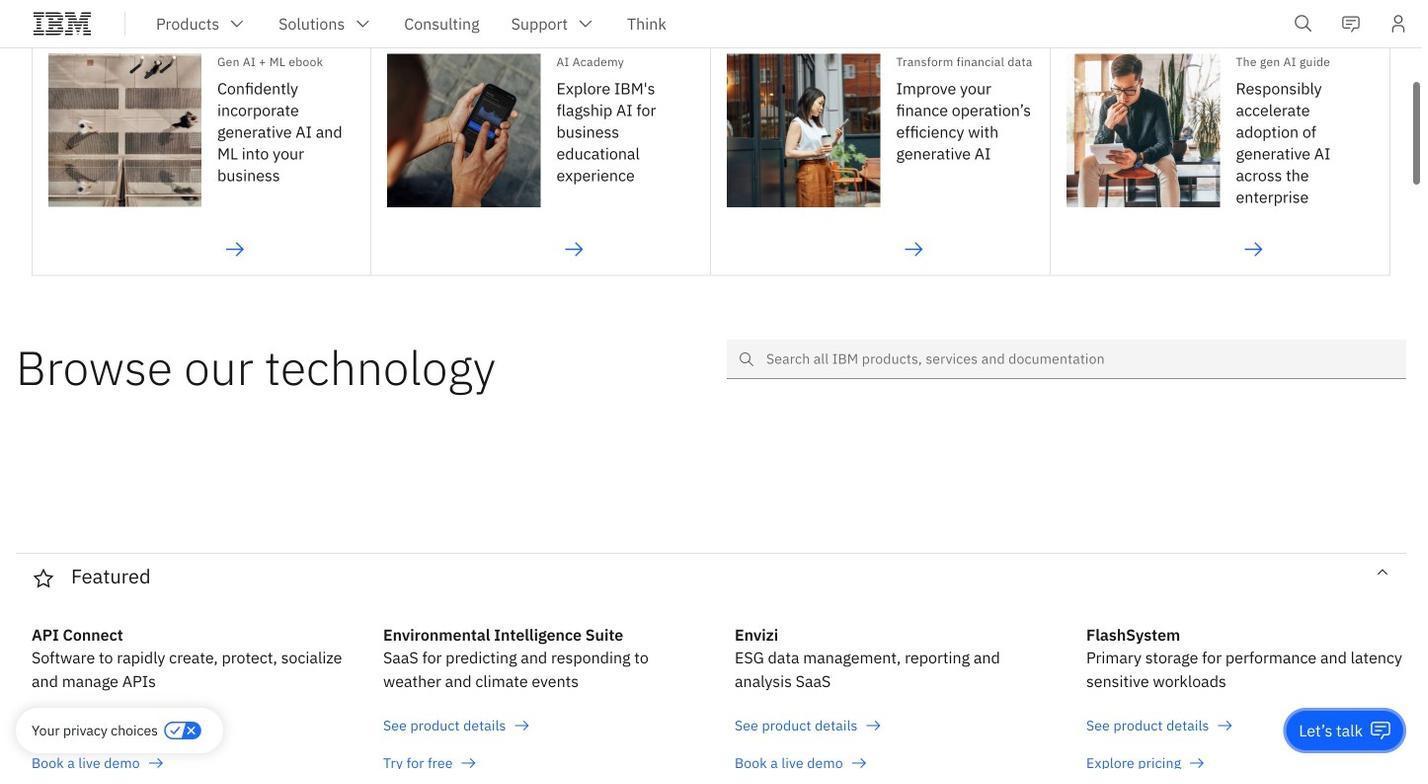 Task type: locate. For each thing, give the bounding box(es) containing it.
let's talk element
[[1299, 720, 1363, 742]]



Task type: describe. For each thing, give the bounding box(es) containing it.
your privacy choices element
[[32, 720, 158, 742]]



